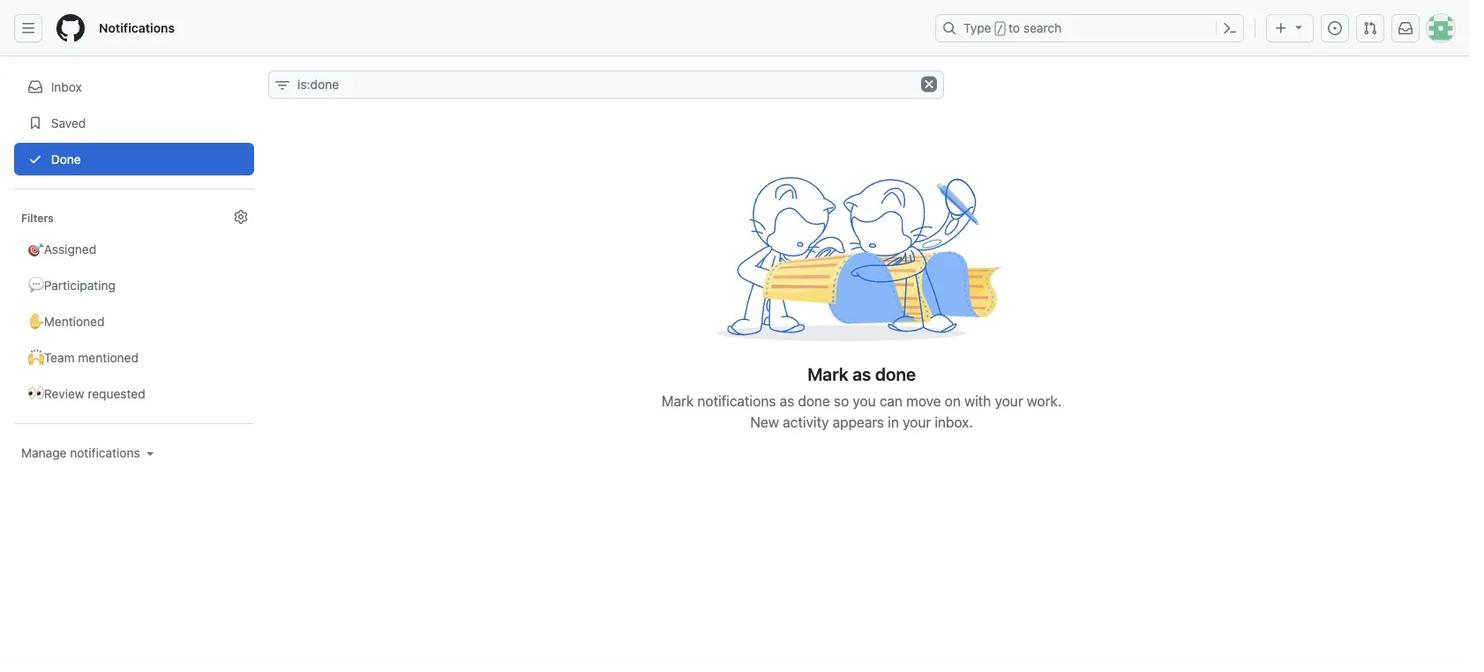 Task type: locate. For each thing, give the bounding box(es) containing it.
issue opened image
[[1328, 21, 1342, 35]]

✋
[[28, 314, 41, 329]]

0 vertical spatial your
[[995, 393, 1023, 410]]

manage
[[21, 446, 67, 461]]

activity
[[783, 414, 829, 431]]

mentioned
[[78, 350, 139, 365]]

🎯
[[28, 242, 41, 256]]

👀 review requested link
[[14, 378, 254, 410]]

as
[[853, 364, 871, 384], [780, 393, 794, 410]]

1 horizontal spatial mark
[[808, 364, 849, 384]]

done up activity
[[798, 393, 830, 410]]

0 horizontal spatial as
[[780, 393, 794, 410]]

filter image
[[276, 79, 290, 93]]

appears
[[833, 414, 884, 431]]

as up activity
[[780, 393, 794, 410]]

1 vertical spatial notifications
[[70, 446, 140, 461]]

homepage image
[[56, 14, 85, 42]]

1 vertical spatial your
[[903, 414, 931, 431]]

mark as done image
[[716, 169, 1008, 349]]

mark as done mark notifications as done so you can move on with your work. new activity appears in your inbox.
[[662, 364, 1062, 431]]

with
[[965, 393, 992, 410]]

plus image
[[1274, 21, 1289, 35]]

done up can
[[875, 364, 916, 384]]

✋ mentioned link
[[14, 305, 254, 338]]

notifications left triangle down icon
[[70, 446, 140, 461]]

command palette image
[[1223, 21, 1237, 35]]

0 horizontal spatial mark
[[662, 393, 694, 410]]

1 horizontal spatial as
[[853, 364, 871, 384]]

saved link
[[14, 107, 254, 139]]

0 horizontal spatial your
[[903, 414, 931, 431]]

0 vertical spatial notifications
[[698, 393, 776, 410]]

team
[[44, 350, 75, 365]]

inbox.
[[935, 414, 973, 431]]

🙌 team mentioned
[[28, 350, 139, 365]]

as up "you"
[[853, 364, 871, 384]]

your right with
[[995, 393, 1023, 410]]

None search field
[[268, 71, 944, 99]]

notifications
[[698, 393, 776, 410], [70, 446, 140, 461]]

✋ mentioned
[[28, 314, 105, 329]]

review
[[44, 387, 84, 401]]

👀
[[28, 387, 41, 401]]

in
[[888, 414, 899, 431]]

your down move on the right bottom of the page
[[903, 414, 931, 431]]

0 vertical spatial mark
[[808, 364, 849, 384]]

🎯 assigned link
[[14, 233, 254, 266]]

notifications up new at the right
[[698, 393, 776, 410]]

1 vertical spatial as
[[780, 393, 794, 410]]

0 horizontal spatial done
[[798, 393, 830, 410]]

your
[[995, 393, 1023, 410], [903, 414, 931, 431]]

type / to search
[[964, 21, 1062, 35]]

on
[[945, 393, 961, 410]]

mark
[[808, 364, 849, 384], [662, 393, 694, 410]]

done
[[48, 152, 81, 166]]

triangle down image
[[1292, 20, 1306, 34]]

1 horizontal spatial notifications
[[698, 393, 776, 410]]

notifications inside manage notifications popup button
[[70, 446, 140, 461]]

1 horizontal spatial done
[[875, 364, 916, 384]]

1 horizontal spatial your
[[995, 393, 1023, 410]]

notifications
[[99, 21, 175, 35]]

done link
[[14, 143, 254, 176]]

manage notifications
[[21, 446, 140, 461]]

0 horizontal spatial notifications
[[70, 446, 140, 461]]

done
[[875, 364, 916, 384], [798, 393, 830, 410]]

notifications image
[[1399, 21, 1413, 35]]



Task type: describe. For each thing, give the bounding box(es) containing it.
assigned
[[44, 242, 96, 256]]

💬 participating
[[28, 278, 116, 293]]

requested
[[88, 387, 145, 401]]

clear filters image
[[921, 76, 937, 92]]

🙌
[[28, 350, 41, 365]]

type
[[964, 21, 992, 35]]

so
[[834, 393, 849, 410]]

0 vertical spatial done
[[875, 364, 916, 384]]

filters
[[21, 212, 54, 224]]

saved
[[48, 116, 86, 130]]

check image
[[28, 152, 42, 166]]

notifications inside mark as done mark notifications as done so you can move on with your work. new activity appears in your inbox.
[[698, 393, 776, 410]]

notifications link
[[92, 14, 182, 42]]

🎯 assigned
[[28, 242, 96, 256]]

inbox link
[[14, 71, 254, 103]]

inbox image
[[28, 80, 42, 94]]

customize filters image
[[234, 210, 248, 224]]

can
[[880, 393, 903, 410]]

💬 participating link
[[14, 269, 254, 302]]

triangle down image
[[144, 447, 158, 461]]

you
[[853, 393, 876, 410]]

git pull request image
[[1364, 21, 1378, 35]]

1 vertical spatial mark
[[662, 393, 694, 410]]

notifications element
[[14, 56, 254, 506]]

🙌 team mentioned link
[[14, 342, 254, 374]]

Filter notifications text field
[[268, 71, 944, 99]]

👀 review requested
[[28, 387, 145, 401]]

0 vertical spatial as
[[853, 364, 871, 384]]

/
[[997, 23, 1003, 35]]

new
[[751, 414, 779, 431]]

inbox
[[51, 79, 82, 94]]

participating
[[44, 278, 116, 293]]

1 vertical spatial done
[[798, 393, 830, 410]]

💬
[[28, 278, 41, 293]]

bookmark image
[[28, 116, 42, 130]]

search
[[1024, 21, 1062, 35]]

to
[[1009, 21, 1020, 35]]

move
[[907, 393, 941, 410]]

manage notifications button
[[21, 445, 158, 462]]

mentioned
[[44, 314, 105, 329]]

work.
[[1027, 393, 1062, 410]]



Task type: vqa. For each thing, say whether or not it's contained in the screenshot.
Done link
yes



